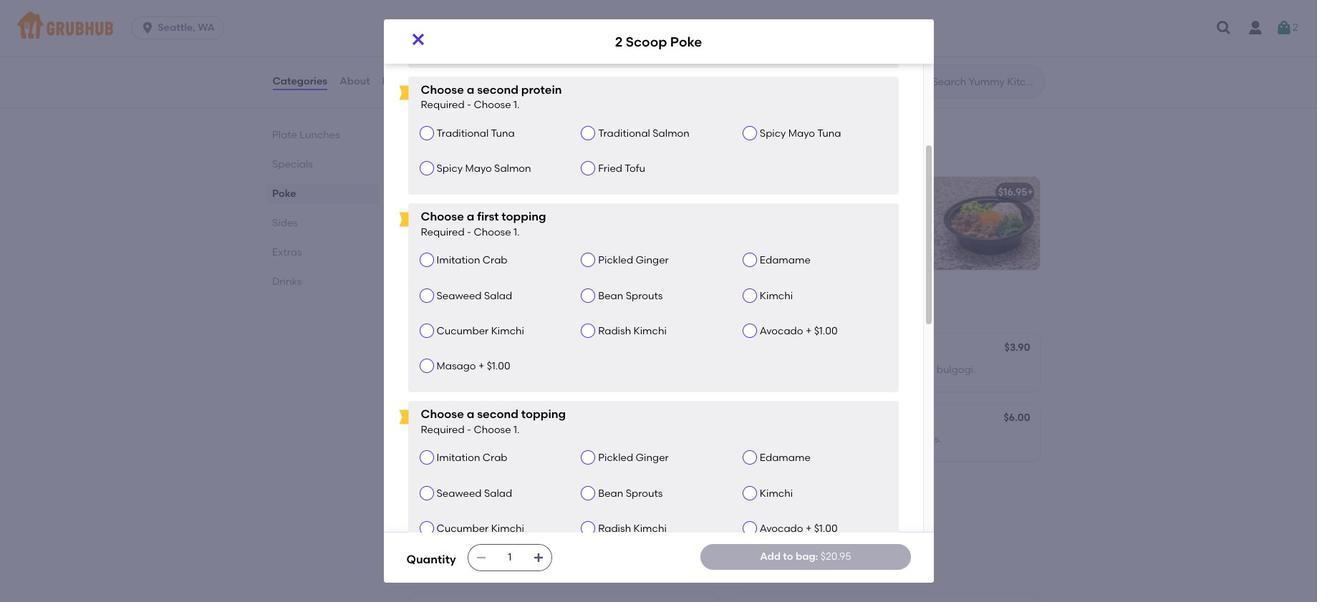 Task type: describe. For each thing, give the bounding box(es) containing it.
a
[[739, 55, 746, 68]]

choice
[[511, 55, 544, 68]]

fried inside fried rice with your choice of protein and peas, carrots, and onions.
[[418, 55, 442, 68]]

a for choose a second protein
[[467, 83, 474, 97]]

bulgogi.
[[937, 364, 976, 376]]

required for choose a second protein
[[421, 99, 465, 111]]

bean sprouts for choose a first topping
[[598, 290, 663, 302]]

required for choose a second topping
[[421, 424, 465, 436]]

cucumber for first
[[437, 325, 489, 337]]

imitation crab for second
[[437, 452, 508, 464]]

egg
[[898, 433, 918, 446]]

mayo for salmon
[[465, 163, 492, 175]]

imitation for second
[[437, 452, 480, 464]]

to
[[783, 551, 793, 563]]

0 vertical spatial veggie
[[863, 433, 896, 446]]

spicy mayo tuna
[[760, 127, 841, 140]]

choose down first
[[474, 226, 511, 238]]

a for choose a second topping
[[467, 408, 474, 421]]

$1.00 for choose a first topping
[[814, 325, 838, 337]]

choose left cut
[[474, 424, 511, 436]]

specials
[[272, 158, 313, 170]]

$6.00
[[1004, 412, 1030, 424]]

la
[[748, 55, 757, 68]]

ginger for choose a first topping
[[636, 254, 669, 267]]

categories
[[273, 75, 327, 87]]

poke for scoops
[[535, 207, 559, 219]]

pickled for choose a first topping
[[598, 254, 633, 267]]

$12.00
[[1000, 34, 1030, 46]]

carrots,
[[646, 55, 684, 68]]

gyoza
[[418, 483, 449, 495]]

radish for choose a first topping
[[598, 325, 631, 337]]

1 scoop poke
[[739, 186, 803, 199]]

1 vertical spatial rice
[[546, 364, 565, 376]]

Search Yummy Kitchen search field
[[931, 75, 1040, 89]]

1. for choose a first topping
[[514, 226, 520, 238]]

0 vertical spatial salmon
[[653, 127, 690, 140]]

salad for first
[[484, 290, 512, 302]]

1 vertical spatial extras
[[406, 561, 454, 579]]

4 for 4 pieces fried pork and veggie dumplings.
[[418, 503, 424, 516]]

choose a second topping required - choose 1.
[[421, 408, 566, 436]]

0 horizontal spatial 2 scoop poke
[[418, 186, 484, 199]]

choose a first topping required - choose 1.
[[421, 210, 546, 238]]

- for choose a second topping
[[467, 424, 471, 436]]

4 for 4 pieces. fried dumplings filled with beef bulgogi.
[[739, 364, 745, 376]]

scoop
[[805, 207, 834, 219]]

choose down onions.
[[421, 83, 464, 97]]

$16.95 +
[[998, 186, 1034, 199]]

2 button
[[1276, 15, 1299, 41]]

add to bag: $20.95
[[760, 551, 851, 563]]

raw pieces of tuna cut into cubes.
[[418, 433, 584, 446]]

traditional for traditional salmon
[[598, 127, 650, 140]]

$16.95
[[998, 186, 1027, 199]]

1 vertical spatial add
[[760, 551, 781, 563]]

raw
[[418, 433, 439, 446]]

seasoned
[[497, 364, 544, 376]]

peas,
[[618, 55, 644, 68]]

choose left first
[[421, 210, 464, 224]]

cut
[[513, 433, 528, 446]]

into
[[531, 433, 549, 446]]

2 pieces of fried pork and veggie egg rolls.
[[739, 433, 942, 446]]

your inside fried rice with your choice of protein and peas, carrots, and onions.
[[488, 55, 509, 68]]

4 pieces fried pork and veggie dumplings.
[[418, 503, 619, 516]]

seaweed for first
[[437, 290, 482, 302]]

0 horizontal spatial fried
[[460, 503, 482, 516]]

poke down the specials
[[272, 188, 296, 200]]

and left peas,
[[596, 55, 615, 68]]

main navigation navigation
[[0, 0, 1317, 56]]

beef
[[912, 364, 934, 376]]

1 fried tofu from the top
[[598, 36, 645, 48]]

charge.
[[520, 148, 552, 158]]

shrimp
[[831, 55, 864, 68]]

about button
[[339, 56, 371, 107]]

your for 1 scoop poke
[[887, 207, 908, 219]]

fried rice with your choice of protein and peas, carrots, and onions.
[[418, 55, 684, 82]]

side
[[418, 413, 439, 425]]

seaweed for second
[[437, 487, 482, 500]]

comes for comes with 1 scoop of poke of your choice.
[[739, 207, 773, 219]]

plate lunches
[[272, 129, 340, 141]]

carte
[[760, 55, 786, 68]]

2 inside comes with 2 scoops of poke of your choice.
[[478, 207, 483, 219]]

poke for scoop
[[849, 207, 873, 219]]

poke up "comes with 1 scoop of poke of your choice."
[[779, 186, 803, 199]]

bean for choose a first topping
[[598, 290, 623, 302]]

filled
[[864, 364, 887, 376]]

scoop for comes with 2 scoops of poke of your choice.
[[426, 186, 457, 199]]

sides
[[426, 148, 447, 158]]

rice inside fried rice with your choice of protein and peas, carrots, and onions.
[[445, 55, 463, 68]]

seattle,
[[158, 21, 195, 34]]

poke add sides for an additional charge.
[[406, 128, 552, 158]]

house fried rice
[[418, 35, 500, 47]]

avocado + $1.00 for choose a second topping
[[760, 523, 838, 535]]

1 tofu from the top
[[625, 36, 645, 48]]

0 horizontal spatial sides
[[272, 217, 298, 229]]

bag:
[[796, 551, 818, 563]]

on
[[482, 364, 495, 376]]

rolls.
[[920, 433, 942, 446]]

of inside fried rice with your choice of protein and peas, carrots, and onions.
[[547, 55, 556, 68]]

edamame for choose a second topping
[[760, 452, 811, 464]]

0 horizontal spatial 1
[[739, 186, 743, 199]]

pieces right 6
[[797, 55, 828, 68]]

scoop for comes with 1 scoop of poke of your choice.
[[745, 186, 776, 199]]

spam
[[418, 343, 447, 355]]

spam musubi
[[418, 343, 484, 355]]

grilled
[[418, 364, 450, 376]]

and left onions.
[[418, 70, 437, 82]]

1 tuna from the left
[[491, 127, 515, 140]]

musubi
[[449, 343, 484, 355]]

avocado + $1.00 for choose a first topping
[[760, 325, 838, 337]]

scoop up peas,
[[626, 33, 667, 50]]

choose up traditional tuna
[[474, 99, 511, 111]]

choice. for comes with 1 scoop of poke of your choice.
[[739, 221, 774, 233]]

seaweed salad for second
[[437, 487, 512, 500]]

house
[[418, 35, 449, 47]]

reviews button
[[381, 56, 423, 107]]

wa
[[198, 21, 215, 34]]

$3.90
[[1005, 342, 1030, 354]]

onions.
[[440, 70, 474, 82]]

masago + $1.00
[[437, 360, 510, 373]]

spam
[[452, 364, 480, 376]]

0 horizontal spatial extras
[[272, 246, 302, 259]]

pieces.
[[747, 364, 781, 376]]

$15.50
[[676, 34, 706, 46]]

seattle, wa button
[[131, 16, 230, 39]]

with inside "comes with 1 scoop of poke of your choice."
[[776, 207, 796, 219]]

comes for comes with 2 scoops of poke of your choice.
[[418, 207, 453, 219]]

an
[[462, 148, 473, 158]]

lunches
[[299, 129, 340, 141]]

dumplings
[[810, 364, 861, 376]]

spicy for spicy mayo tuna
[[760, 127, 786, 140]]

plate
[[272, 129, 297, 141]]

side scoop poke
[[418, 413, 500, 425]]

1 vertical spatial pork
[[485, 503, 507, 516]]

choice. for comes with 2 scoops of poke of your choice.
[[418, 221, 453, 233]]

a la carte 6 pieces shrimp tempura with tempura sauce.
[[739, 55, 1010, 68]]

korean fried chicken special image
[[932, 0, 1040, 14]]

scoops
[[486, 207, 520, 219]]

bulgogi mandu
[[739, 343, 813, 355]]



Task type: vqa. For each thing, say whether or not it's contained in the screenshot.
'Profile'
no



Task type: locate. For each thing, give the bounding box(es) containing it.
veggie left egg
[[863, 433, 896, 446]]

1 seaweed from the top
[[437, 290, 482, 302]]

seaweed salad
[[437, 290, 512, 302], [437, 487, 512, 500]]

1 sprouts from the top
[[626, 290, 663, 302]]

rice
[[479, 35, 500, 47]]

0 horizontal spatial pork
[[485, 503, 507, 516]]

imitation down choose a first topping required - choose 1.
[[437, 254, 480, 267]]

3 - from the top
[[467, 424, 471, 436]]

1 radish from the top
[[598, 325, 631, 337]]

pieces down side scoop poke
[[441, 433, 473, 446]]

with up search icon
[[911, 55, 931, 68]]

1 vertical spatial fried tofu
[[598, 163, 645, 175]]

2 tofu from the top
[[625, 163, 645, 175]]

0 horizontal spatial $20.95
[[675, 186, 707, 199]]

1 choice. from the left
[[418, 221, 453, 233]]

1 vertical spatial fried
[[460, 503, 482, 516]]

required inside the "choose a second protein required - choose 1."
[[421, 99, 465, 111]]

sauce.
[[979, 55, 1010, 68]]

1 vertical spatial mayo
[[465, 163, 492, 175]]

1 vertical spatial bean sprouts
[[598, 487, 663, 500]]

add left sides
[[406, 148, 424, 158]]

with left beef
[[889, 364, 910, 376]]

1 vertical spatial $1.00
[[487, 360, 510, 373]]

a inside the "choose a second protein required - choose 1."
[[467, 83, 474, 97]]

1 horizontal spatial fried
[[793, 433, 815, 446]]

topping up the into
[[521, 408, 566, 421]]

radish kimchi up nori.
[[598, 325, 667, 337]]

your inside "comes with 1 scoop of poke of your choice."
[[887, 207, 908, 219]]

scoop for raw pieces of tuna cut into cubes.
[[442, 413, 473, 425]]

2 radish from the top
[[598, 523, 631, 535]]

- up traditional tuna
[[467, 99, 471, 111]]

2 fried tofu from the top
[[598, 163, 645, 175]]

reviews
[[382, 75, 422, 87]]

masago
[[437, 360, 476, 373]]

$20.95 +
[[675, 186, 713, 199]]

1 bean from the top
[[598, 290, 623, 302]]

$20.95
[[675, 186, 707, 199], [821, 551, 851, 563]]

pork
[[818, 433, 839, 446], [485, 503, 507, 516]]

fried tofu down traditional salmon
[[598, 163, 645, 175]]

2 avocado + $1.00 from the top
[[760, 523, 838, 535]]

scoop right side
[[442, 413, 473, 425]]

protein down fried rice with your choice of protein and peas, carrots, and onions.
[[521, 83, 562, 97]]

imitation crab down tuna
[[437, 452, 508, 464]]

$1.00 up dumplings
[[814, 325, 838, 337]]

protein
[[559, 55, 593, 68], [521, 83, 562, 97]]

1 edamame from the top
[[760, 254, 811, 267]]

imitation down raw in the left bottom of the page
[[437, 452, 480, 464]]

pickled for choose a second topping
[[598, 452, 633, 464]]

with inside comes with 2 scoops of poke of your choice.
[[455, 207, 475, 219]]

4 pieces. fried dumplings filled with beef bulgogi.
[[739, 364, 976, 376]]

2 pickled ginger from the top
[[598, 452, 669, 464]]

pieces down gyoza
[[426, 503, 458, 516]]

1 horizontal spatial 1
[[799, 207, 802, 219]]

1 horizontal spatial spicy
[[760, 127, 786, 140]]

1 tempura from the left
[[866, 55, 909, 68]]

choose a second protein required - choose 1.
[[421, 83, 562, 111]]

3 required from the top
[[421, 424, 465, 436]]

choice. left first
[[418, 221, 453, 233]]

poke up the carrots,
[[670, 33, 702, 50]]

svg image
[[409, 31, 427, 48]]

2 scoop poke image
[[611, 177, 719, 270]]

categories button
[[272, 56, 328, 107]]

1 horizontal spatial extras
[[406, 561, 454, 579]]

0 horizontal spatial salmon
[[494, 163, 531, 175]]

2 crab from the top
[[483, 452, 508, 464]]

avocado + $1.00 up add to bag: $20.95
[[760, 523, 838, 535]]

your for 2 scoop poke
[[573, 207, 594, 219]]

2 bean from the top
[[598, 487, 623, 500]]

choice. inside "comes with 1 scoop of poke of your choice."
[[739, 221, 774, 233]]

2 seaweed from the top
[[437, 487, 482, 500]]

- inside choose a first topping required - choose 1.
[[467, 226, 471, 238]]

1 crab from the top
[[483, 254, 508, 267]]

1 vertical spatial spicy
[[437, 163, 463, 175]]

2 bean sprouts from the top
[[598, 487, 663, 500]]

0 horizontal spatial traditional
[[437, 127, 489, 140]]

edamame down the 2 pieces of fried pork and veggie egg rolls.
[[760, 452, 811, 464]]

second for protein
[[477, 83, 519, 97]]

2 inside 2 button
[[1293, 21, 1299, 34]]

fried down traditional salmon
[[598, 163, 622, 175]]

1 vertical spatial pickled
[[598, 452, 633, 464]]

rice up onions.
[[445, 55, 463, 68]]

0 horizontal spatial mayo
[[465, 163, 492, 175]]

0 vertical spatial 1
[[739, 186, 743, 199]]

2 poke from the left
[[849, 207, 873, 219]]

svg image
[[1216, 19, 1233, 37], [1276, 19, 1293, 37], [140, 21, 155, 35], [475, 552, 487, 564], [533, 552, 544, 564]]

cucumber for second
[[437, 523, 489, 535]]

$1.00 right spam
[[487, 360, 510, 373]]

pickled
[[598, 254, 633, 267], [598, 452, 633, 464]]

1. for choose a second topping
[[514, 424, 520, 436]]

1
[[739, 186, 743, 199], [799, 207, 802, 219]]

seattle, wa
[[158, 21, 215, 34]]

2 vertical spatial 1.
[[514, 424, 520, 436]]

0 vertical spatial $20.95
[[675, 186, 707, 199]]

seaweed up '4 pieces fried pork and veggie dumplings.'
[[437, 487, 482, 500]]

1 imitation crab from the top
[[437, 254, 508, 267]]

1 left scoop
[[799, 207, 802, 219]]

0 vertical spatial sides
[[272, 217, 298, 229]]

0 vertical spatial protein
[[559, 55, 593, 68]]

tempura right the shrimp
[[866, 55, 909, 68]]

radish down dumplings.
[[598, 523, 631, 535]]

1 vertical spatial pickled ginger
[[598, 452, 669, 464]]

imitation for first
[[437, 254, 480, 267]]

mayo up 1 scoop poke
[[788, 127, 815, 140]]

1 vertical spatial 2 scoop poke
[[418, 186, 484, 199]]

- down "spicy mayo salmon"
[[467, 226, 471, 238]]

your inside comes with 2 scoops of poke of your choice.
[[573, 207, 594, 219]]

2 vertical spatial -
[[467, 424, 471, 436]]

2 traditional from the left
[[598, 127, 650, 140]]

2 vertical spatial required
[[421, 424, 465, 436]]

imitation crab for first
[[437, 254, 508, 267]]

2 imitation from the top
[[437, 452, 480, 464]]

1 1. from the top
[[514, 99, 520, 111]]

dumplings.
[[566, 503, 619, 516]]

with up onions.
[[465, 55, 486, 68]]

seaweed salad for first
[[437, 290, 512, 302]]

first
[[477, 210, 499, 224]]

1 vertical spatial $20.95
[[821, 551, 851, 563]]

0 vertical spatial pickled ginger
[[598, 254, 669, 267]]

radish
[[598, 325, 631, 337], [598, 523, 631, 535]]

sides up the drinks
[[272, 217, 298, 229]]

radish kimchi
[[598, 325, 667, 337], [598, 523, 667, 535]]

1 - from the top
[[467, 99, 471, 111]]

a inside choose a second topping required - choose 1.
[[467, 408, 474, 421]]

pieces
[[797, 55, 828, 68], [441, 433, 473, 446], [747, 433, 779, 446], [426, 503, 458, 516]]

0 vertical spatial cucumber
[[437, 325, 489, 337]]

fried down mandu
[[784, 364, 808, 376]]

2 edamame from the top
[[760, 452, 811, 464]]

1 seaweed salad from the top
[[437, 290, 512, 302]]

2 pickled from the top
[[598, 452, 633, 464]]

1 vertical spatial second
[[477, 408, 519, 421]]

1 radish kimchi from the top
[[598, 325, 667, 337]]

1 cucumber kimchi from the top
[[437, 325, 524, 337]]

pieces down pieces.
[[747, 433, 779, 446]]

crab for second
[[483, 452, 508, 464]]

1. inside choose a first topping required - choose 1.
[[514, 226, 520, 238]]

required inside choose a second topping required - choose 1.
[[421, 424, 465, 436]]

2 second from the top
[[477, 408, 519, 421]]

1 vertical spatial -
[[467, 226, 471, 238]]

0 vertical spatial edamame
[[760, 254, 811, 267]]

tuna
[[488, 433, 510, 446]]

1. down choice
[[514, 99, 520, 111]]

Input item quantity number field
[[494, 545, 526, 571]]

3 a from the top
[[467, 408, 474, 421]]

crab down tuna
[[483, 452, 508, 464]]

mayo down an
[[465, 163, 492, 175]]

1 horizontal spatial choice.
[[739, 221, 774, 233]]

0 vertical spatial ginger
[[636, 254, 669, 267]]

1 vertical spatial salmon
[[494, 163, 531, 175]]

topping for choose a second topping
[[521, 408, 566, 421]]

radish for choose a second topping
[[598, 523, 631, 535]]

pork up the input item quantity number field
[[485, 503, 507, 516]]

0 horizontal spatial 4
[[418, 503, 424, 516]]

sides
[[272, 217, 298, 229], [406, 300, 447, 318]]

sprouts for choose a first topping
[[626, 290, 663, 302]]

1 poke from the left
[[535, 207, 559, 219]]

0 horizontal spatial tuna
[[491, 127, 515, 140]]

2 comes from the left
[[739, 207, 773, 219]]

2 ginger from the top
[[636, 452, 669, 464]]

salad up musubi
[[484, 290, 512, 302]]

spicy up 1 scoop poke
[[760, 127, 786, 140]]

- inside choose a second topping required - choose 1.
[[467, 424, 471, 436]]

2 avocado from the top
[[760, 523, 803, 535]]

add
[[406, 148, 424, 158], [760, 551, 781, 563]]

0 vertical spatial required
[[421, 99, 465, 111]]

1 pickled from the top
[[598, 254, 633, 267]]

topping for choose a first topping
[[502, 210, 546, 224]]

2 salad from the top
[[484, 487, 512, 500]]

2 vertical spatial a
[[467, 408, 474, 421]]

poke inside comes with 2 scoops of poke of your choice.
[[535, 207, 559, 219]]

radish kimchi for choose a first topping
[[598, 325, 667, 337]]

2 tempura from the left
[[934, 55, 976, 68]]

ginger for choose a second topping
[[636, 452, 669, 464]]

1 required from the top
[[421, 99, 465, 111]]

scoop down sides
[[426, 186, 457, 199]]

0 vertical spatial seaweed
[[437, 290, 482, 302]]

2 cucumber kimchi from the top
[[437, 523, 524, 535]]

1 cucumber from the top
[[437, 325, 489, 337]]

1 horizontal spatial your
[[573, 207, 594, 219]]

pieces for raw pieces of tuna cut into cubes.
[[441, 433, 473, 446]]

4 left pieces.
[[739, 364, 745, 376]]

with
[[465, 55, 486, 68], [911, 55, 931, 68], [455, 207, 475, 219], [776, 207, 796, 219], [889, 364, 910, 376]]

required for choose a first topping
[[421, 226, 465, 238]]

pork down dumplings
[[818, 433, 839, 446]]

spicy
[[760, 127, 786, 140], [437, 163, 463, 175]]

1 vertical spatial 1
[[799, 207, 802, 219]]

edamame for choose a first topping
[[760, 254, 811, 267]]

add inside 'poke add sides for an additional charge.'
[[406, 148, 424, 158]]

0 vertical spatial sprouts
[[626, 290, 663, 302]]

1 ginger from the top
[[636, 254, 669, 267]]

mandu
[[779, 343, 813, 355]]

salmon down additional
[[494, 163, 531, 175]]

1 vertical spatial seaweed salad
[[437, 487, 512, 500]]

crab
[[483, 254, 508, 267], [483, 452, 508, 464]]

1 horizontal spatial tuna
[[817, 127, 841, 140]]

1 vertical spatial avocado + $1.00
[[760, 523, 838, 535]]

0 vertical spatial imitation crab
[[437, 254, 508, 267]]

choice.
[[418, 221, 453, 233], [739, 221, 774, 233]]

pickled ginger for choose a second topping
[[598, 452, 669, 464]]

for
[[449, 148, 460, 158]]

poke
[[535, 207, 559, 219], [849, 207, 873, 219]]

cucumber
[[437, 325, 489, 337], [437, 523, 489, 535]]

1 scoop poke image
[[932, 177, 1040, 270]]

1 imitation from the top
[[437, 254, 480, 267]]

your
[[488, 55, 509, 68], [573, 207, 594, 219], [887, 207, 908, 219]]

second
[[477, 83, 519, 97], [477, 408, 519, 421]]

$1.00 for choose a second topping
[[814, 523, 838, 535]]

1 a from the top
[[467, 83, 474, 97]]

1 salad from the top
[[484, 290, 512, 302]]

1 pickled ginger from the top
[[598, 254, 669, 267]]

2 radish kimchi from the top
[[598, 523, 667, 535]]

- left tuna
[[467, 424, 471, 436]]

traditional tuna
[[437, 127, 515, 140]]

- for choose a second protein
[[467, 99, 471, 111]]

0 vertical spatial fried
[[793, 433, 815, 446]]

poke right scoops
[[535, 207, 559, 219]]

with left first
[[455, 207, 475, 219]]

1.
[[514, 99, 520, 111], [514, 226, 520, 238], [514, 424, 520, 436]]

1 comes from the left
[[418, 207, 453, 219]]

2 tuna from the left
[[817, 127, 841, 140]]

a left first
[[467, 210, 474, 224]]

1. down scoops
[[514, 226, 520, 238]]

radish up in
[[598, 325, 631, 337]]

4 down gyoza
[[418, 503, 424, 516]]

topping inside choose a second topping required - choose 1.
[[521, 408, 566, 421]]

0 vertical spatial pork
[[818, 433, 839, 446]]

2 1. from the top
[[514, 226, 520, 238]]

choose
[[421, 83, 464, 97], [474, 99, 511, 111], [421, 210, 464, 224], [474, 226, 511, 238], [421, 408, 464, 421], [474, 424, 511, 436]]

0 vertical spatial 4
[[739, 364, 745, 376]]

1 vertical spatial seaweed
[[437, 487, 482, 500]]

edamame down "comes with 1 scoop of poke of your choice."
[[760, 254, 811, 267]]

spicy mayo salmon
[[437, 163, 531, 175]]

edamame
[[760, 254, 811, 267], [760, 452, 811, 464]]

poke inside "comes with 1 scoop of poke of your choice."
[[849, 207, 873, 219]]

add left to
[[760, 551, 781, 563]]

tempura up search yummy kitchen search box at the right top of the page
[[934, 55, 976, 68]]

spicy down "for" on the left
[[437, 163, 463, 175]]

cucumber up musubi
[[437, 325, 489, 337]]

comes with 1 scoop of poke of your choice.
[[739, 207, 908, 233]]

svg image inside seattle, wa button
[[140, 21, 155, 35]]

1 avocado + $1.00 from the top
[[760, 325, 838, 337]]

1 vertical spatial cucumber
[[437, 523, 489, 535]]

cucumber kimchi for second
[[437, 523, 524, 535]]

svg image inside 2 button
[[1276, 19, 1293, 37]]

topping right first
[[502, 210, 546, 224]]

1 vertical spatial imitation
[[437, 452, 480, 464]]

0 vertical spatial cucumber kimchi
[[437, 325, 524, 337]]

protein inside the "choose a second protein required - choose 1."
[[521, 83, 562, 97]]

0 vertical spatial crab
[[483, 254, 508, 267]]

1 horizontal spatial traditional
[[598, 127, 650, 140]]

0 horizontal spatial tempura
[[866, 55, 909, 68]]

2 seaweed salad from the top
[[437, 487, 512, 500]]

fried up peas,
[[598, 36, 622, 48]]

comes with 2 scoops of poke of your choice.
[[418, 207, 594, 233]]

0 vertical spatial imitation
[[437, 254, 480, 267]]

1 vertical spatial avocado
[[760, 523, 803, 535]]

drinks
[[272, 276, 301, 288]]

bulgogi
[[739, 343, 776, 355]]

0 horizontal spatial add
[[406, 148, 424, 158]]

avocado + $1.00 up mandu
[[760, 325, 838, 337]]

2 choice. from the left
[[739, 221, 774, 233]]

1. for choose a second protein
[[514, 99, 520, 111]]

avocado up the bulgogi mandu
[[760, 325, 803, 337]]

kimchi
[[760, 290, 793, 302], [491, 325, 524, 337], [634, 325, 667, 337], [760, 487, 793, 500], [491, 523, 524, 535], [634, 523, 667, 535]]

1 vertical spatial 4
[[418, 503, 424, 516]]

0 vertical spatial extras
[[272, 246, 302, 259]]

2 scoop poke down "for" on the left
[[418, 186, 484, 199]]

pickled ginger for choose a first topping
[[598, 254, 669, 267]]

seaweed salad up '4 pieces fried pork and veggie dumplings.'
[[437, 487, 512, 500]]

crab for first
[[483, 254, 508, 267]]

1 vertical spatial bean
[[598, 487, 623, 500]]

2 sprouts from the top
[[626, 487, 663, 500]]

2 required from the top
[[421, 226, 465, 238]]

tuna
[[491, 127, 515, 140], [817, 127, 841, 140]]

1 second from the top
[[477, 83, 519, 97]]

cucumber kimchi up the input item quantity number field
[[437, 523, 524, 535]]

1 vertical spatial veggie
[[531, 503, 563, 516]]

4
[[739, 364, 745, 376], [418, 503, 424, 516]]

salad up '4 pieces fried pork and veggie dumplings.'
[[484, 487, 512, 500]]

additional
[[475, 148, 518, 158]]

2 a from the top
[[467, 210, 474, 224]]

a inside choose a first topping required - choose 1.
[[467, 210, 474, 224]]

second inside choose a second topping required - choose 1.
[[477, 408, 519, 421]]

scoop
[[626, 33, 667, 50], [426, 186, 457, 199], [745, 186, 776, 199], [442, 413, 473, 425]]

and up the input item quantity number field
[[509, 503, 528, 516]]

0 horizontal spatial rice
[[445, 55, 463, 68]]

0 vertical spatial 2 scoop poke
[[615, 33, 702, 50]]

quantity
[[406, 553, 456, 567]]

0 vertical spatial a
[[467, 83, 474, 97]]

traditional salmon
[[598, 127, 690, 140]]

poke inside 'poke add sides for an additional charge.'
[[406, 128, 444, 146]]

avocado + $1.00
[[760, 325, 838, 337], [760, 523, 838, 535]]

topping
[[502, 210, 546, 224], [521, 408, 566, 421]]

spicy for spicy mayo salmon
[[437, 163, 463, 175]]

1 horizontal spatial sides
[[406, 300, 447, 318]]

0 vertical spatial 1.
[[514, 99, 520, 111]]

0 vertical spatial $1.00
[[814, 325, 838, 337]]

comes
[[418, 207, 453, 219], [739, 207, 773, 219]]

2 cucumber from the top
[[437, 523, 489, 535]]

scoop right the $20.95 +
[[745, 186, 776, 199]]

1 vertical spatial imitation crab
[[437, 452, 508, 464]]

1 vertical spatial a
[[467, 210, 474, 224]]

0 vertical spatial avocado
[[760, 325, 803, 337]]

salad for second
[[484, 487, 512, 500]]

tofu down traditional salmon
[[625, 163, 645, 175]]

2 scoop poke up the carrots,
[[615, 33, 702, 50]]

poke right scoop
[[849, 207, 873, 219]]

tofu up peas,
[[625, 36, 645, 48]]

sprouts
[[626, 290, 663, 302], [626, 487, 663, 500]]

pieces for 2 pieces of fried pork and veggie egg rolls.
[[747, 433, 779, 446]]

1. inside the "choose a second protein required - choose 1."
[[514, 99, 520, 111]]

about
[[340, 75, 370, 87]]

seaweed up musubi
[[437, 290, 482, 302]]

1 bean sprouts from the top
[[598, 290, 663, 302]]

of
[[547, 55, 556, 68], [523, 207, 532, 219], [561, 207, 571, 219], [837, 207, 846, 219], [875, 207, 885, 219], [476, 433, 485, 446], [781, 433, 791, 446]]

sides up spam
[[406, 300, 447, 318]]

avocado
[[760, 325, 803, 337], [760, 523, 803, 535]]

1 horizontal spatial veggie
[[863, 433, 896, 446]]

seaweed salad up musubi
[[437, 290, 512, 302]]

with inside fried rice with your choice of protein and peas, carrots, and onions.
[[465, 55, 486, 68]]

1 vertical spatial cucumber kimchi
[[437, 523, 524, 535]]

1. inside choose a second topping required - choose 1.
[[514, 424, 520, 436]]

1 inside "comes with 1 scoop of poke of your choice."
[[799, 207, 802, 219]]

6
[[788, 55, 794, 68]]

0 vertical spatial fried tofu
[[598, 36, 645, 48]]

0 vertical spatial salad
[[484, 290, 512, 302]]

wrapped
[[567, 364, 611, 376]]

0 vertical spatial second
[[477, 83, 519, 97]]

0 horizontal spatial your
[[488, 55, 509, 68]]

0 vertical spatial mayo
[[788, 127, 815, 140]]

and left egg
[[842, 433, 861, 446]]

seaweed
[[437, 290, 482, 302], [437, 487, 482, 500]]

sprouts for choose a second topping
[[626, 487, 663, 500]]

- for choose a first topping
[[467, 226, 471, 238]]

avocado for choose a second topping
[[760, 523, 803, 535]]

imitation crab down choose a first topping required - choose 1.
[[437, 254, 508, 267]]

grilled spam on seasoned rice wrapped in nori.
[[418, 364, 645, 376]]

a down onions.
[[467, 83, 474, 97]]

1 avocado from the top
[[760, 325, 803, 337]]

2 imitation crab from the top
[[437, 452, 508, 464]]

-
[[467, 99, 471, 111], [467, 226, 471, 238], [467, 424, 471, 436]]

required inside choose a first topping required - choose 1.
[[421, 226, 465, 238]]

protein inside fried rice with your choice of protein and peas, carrots, and onions.
[[559, 55, 593, 68]]

poke down "spicy mayo salmon"
[[460, 186, 484, 199]]

0 horizontal spatial veggie
[[531, 503, 563, 516]]

fried left 'rice'
[[451, 35, 476, 47]]

comes inside "comes with 1 scoop of poke of your choice."
[[739, 207, 773, 219]]

0 horizontal spatial choice.
[[418, 221, 453, 233]]

0 vertical spatial radish kimchi
[[598, 325, 667, 337]]

1 traditional from the left
[[437, 127, 489, 140]]

cucumber kimchi up musubi
[[437, 325, 524, 337]]

0 vertical spatial radish
[[598, 325, 631, 337]]

cubes.
[[552, 433, 584, 446]]

comes inside comes with 2 scoops of poke of your choice.
[[418, 207, 453, 219]]

0 vertical spatial pickled
[[598, 254, 633, 267]]

radish kimchi for choose a second topping
[[598, 523, 667, 535]]

second for topping
[[477, 408, 519, 421]]

a for choose a first topping
[[467, 210, 474, 224]]

poke up sides
[[406, 128, 444, 146]]

crab down choose a first topping required - choose 1.
[[483, 254, 508, 267]]

choice. down 1 scoop poke
[[739, 221, 774, 233]]

0 vertical spatial tofu
[[625, 36, 645, 48]]

traditional for traditional tuna
[[437, 127, 489, 140]]

second up tuna
[[477, 408, 519, 421]]

fried tofu
[[598, 36, 645, 48], [598, 163, 645, 175]]

1 horizontal spatial 2 scoop poke
[[615, 33, 702, 50]]

protein right choice
[[559, 55, 593, 68]]

1 right the $20.95 +
[[739, 186, 743, 199]]

mayo for tuna
[[788, 127, 815, 140]]

avocado up to
[[760, 523, 803, 535]]

1 horizontal spatial $20.95
[[821, 551, 851, 563]]

imitation
[[437, 254, 480, 267], [437, 452, 480, 464]]

rice
[[445, 55, 463, 68], [546, 364, 565, 376]]

topping inside choose a first topping required - choose 1.
[[502, 210, 546, 224]]

second inside the "choose a second protein required - choose 1."
[[477, 83, 519, 97]]

fried tofu up peas,
[[598, 36, 645, 48]]

choice. inside comes with 2 scoops of poke of your choice.
[[418, 221, 453, 233]]

in
[[613, 364, 622, 376]]

1 horizontal spatial mayo
[[788, 127, 815, 140]]

1 horizontal spatial add
[[760, 551, 781, 563]]

- inside the "choose a second protein required - choose 1."
[[467, 99, 471, 111]]

nori.
[[624, 364, 645, 376]]

3 1. from the top
[[514, 424, 520, 436]]

$1.00 up bag:
[[814, 523, 838, 535]]

bean for choose a second topping
[[598, 487, 623, 500]]

bean sprouts for choose a second topping
[[598, 487, 663, 500]]

0 vertical spatial bean
[[598, 290, 623, 302]]

required
[[421, 99, 465, 111], [421, 226, 465, 238], [421, 424, 465, 436]]

poke up tuna
[[476, 413, 500, 425]]

salmon
[[653, 127, 690, 140], [494, 163, 531, 175]]

1 horizontal spatial salmon
[[653, 127, 690, 140]]

choose up raw in the left bottom of the page
[[421, 408, 464, 421]]

2 - from the top
[[467, 226, 471, 238]]

1 horizontal spatial poke
[[849, 207, 873, 219]]

cucumber kimchi for first
[[437, 325, 524, 337]]

avocado for choose a first topping
[[760, 325, 803, 337]]

search icon image
[[909, 73, 926, 90]]

bean sprouts
[[598, 290, 663, 302], [598, 487, 663, 500]]

pieces for 4 pieces fried pork and veggie dumplings.
[[426, 503, 458, 516]]



